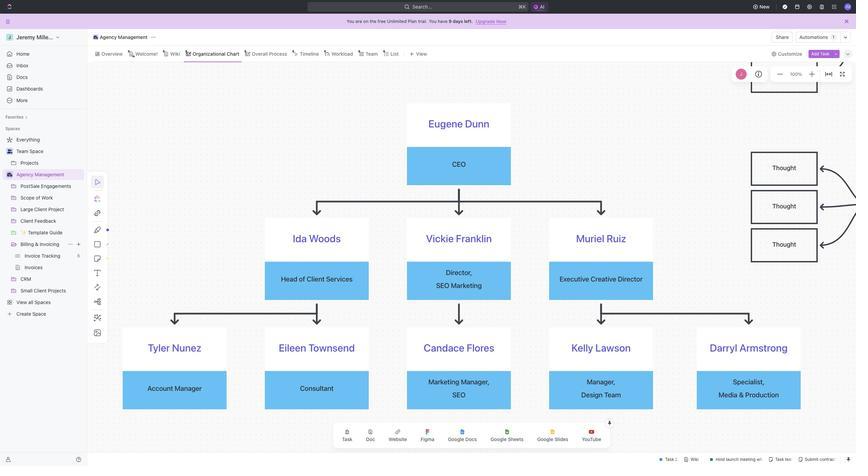 Task type: vqa. For each thing, say whether or not it's contained in the screenshot.
the 9
yes



Task type: describe. For each thing, give the bounding box(es) containing it.
google slides button
[[532, 426, 574, 447]]

automations
[[800, 34, 829, 40]]

left.
[[465, 18, 473, 24]]

management inside tree
[[35, 172, 64, 178]]

project
[[48, 207, 64, 212]]

postsale
[[21, 183, 40, 189]]

client feedback link
[[21, 216, 83, 227]]

create space link
[[3, 309, 83, 320]]

spaces inside 'link'
[[35, 300, 51, 305]]

google for google sheets
[[491, 437, 507, 443]]

invoice tracking
[[25, 253, 60, 259]]

9
[[449, 18, 452, 24]]

projects link
[[21, 158, 83, 169]]

workload link
[[331, 49, 353, 59]]

add
[[812, 51, 820, 56]]

team space link
[[16, 146, 83, 157]]

scope of work link
[[21, 193, 83, 204]]

ai button
[[531, 2, 549, 12]]

search...
[[413, 4, 432, 10]]

upgrade now link
[[476, 18, 507, 24]]

client for large
[[34, 207, 47, 212]]

billing & invoicing link
[[21, 239, 65, 250]]

0 vertical spatial management
[[118, 34, 148, 40]]

welcome! link
[[134, 49, 158, 59]]

client feedback
[[21, 218, 56, 224]]

docs link
[[3, 72, 84, 83]]

timeline
[[300, 51, 319, 57]]

sheets
[[508, 437, 524, 443]]

user group image
[[7, 149, 12, 154]]

new
[[760, 4, 770, 10]]

⌘k
[[519, 4, 526, 10]]

workload
[[332, 51, 353, 57]]

view for view all spaces
[[16, 300, 27, 305]]

of
[[36, 195, 40, 201]]

inbox
[[16, 63, 28, 68]]

1 vertical spatial agency management link
[[16, 169, 83, 180]]

team space
[[16, 148, 43, 154]]

now
[[497, 18, 507, 24]]

website button
[[384, 426, 413, 447]]

view button
[[408, 46, 430, 62]]

google for google docs
[[448, 437, 465, 443]]

days
[[453, 18, 463, 24]]

large client project link
[[21, 204, 83, 215]]

google docs button
[[443, 426, 483, 447]]

task inside button
[[342, 437, 353, 443]]

are
[[356, 18, 362, 24]]

miller's
[[37, 34, 55, 40]]

youtube
[[583, 437, 602, 443]]

list link
[[389, 49, 399, 59]]

team for team space
[[16, 148, 28, 154]]

overall process
[[252, 51, 287, 57]]

invoice tracking link
[[25, 251, 75, 262]]

scope of work
[[21, 195, 53, 201]]

1 horizontal spatial agency management
[[100, 34, 148, 40]]

dashboards link
[[3, 83, 84, 94]]

small client projects link
[[21, 286, 83, 297]]

billing & invoicing
[[21, 242, 59, 247]]

crm link
[[21, 274, 83, 285]]

1
[[833, 35, 835, 40]]

trial.
[[418, 18, 428, 24]]

figma button
[[416, 426, 440, 447]]

organizational chart link
[[191, 49, 239, 59]]

space for team space
[[30, 148, 43, 154]]

small client projects
[[21, 288, 66, 294]]

add task
[[812, 51, 830, 56]]

guide
[[50, 230, 63, 236]]

postsale engagements
[[21, 183, 71, 189]]

small
[[21, 288, 33, 294]]

crm
[[21, 276, 31, 282]]

1 horizontal spatial agency
[[100, 34, 117, 40]]

agency management inside sidebar navigation
[[16, 172, 64, 178]]

jm
[[846, 5, 851, 9]]

0 horizontal spatial projects
[[21, 160, 39, 166]]

view for view
[[416, 51, 427, 57]]

website
[[389, 437, 407, 443]]

overview
[[102, 51, 123, 57]]

wiki link
[[169, 49, 180, 59]]

create
[[16, 311, 31, 317]]

dashboards
[[16, 86, 43, 92]]

inbox link
[[3, 60, 84, 71]]

agency inside tree
[[16, 172, 33, 178]]

doc button
[[361, 426, 381, 447]]

100% button
[[790, 70, 804, 78]]

scope
[[21, 195, 34, 201]]

everything link
[[3, 134, 83, 145]]

google sheets button
[[486, 426, 530, 447]]



Task type: locate. For each thing, give the bounding box(es) containing it.
client for small
[[34, 288, 47, 294]]

create space
[[16, 311, 46, 317]]

task right add
[[821, 51, 830, 56]]

tracking
[[41, 253, 60, 259]]

home link
[[3, 49, 84, 60]]

plan
[[408, 18, 417, 24]]

0 vertical spatial j
[[8, 35, 11, 40]]

google left slides
[[538, 437, 554, 443]]

invoice
[[25, 253, 40, 259]]

1 horizontal spatial team
[[366, 51, 378, 57]]

agency up the postsale
[[16, 172, 33, 178]]

google slides
[[538, 437, 569, 443]]

share
[[777, 34, 790, 40]]

projects down 'crm' link
[[48, 288, 66, 294]]

6
[[77, 253, 80, 259]]

j inside sidebar navigation
[[8, 35, 11, 40]]

timeline link
[[299, 49, 319, 59]]

feedback
[[35, 218, 56, 224]]

0 horizontal spatial you
[[347, 18, 355, 24]]

1 google from the left
[[448, 437, 465, 443]]

1 vertical spatial projects
[[48, 288, 66, 294]]

✨
[[21, 230, 27, 236]]

0 horizontal spatial management
[[35, 172, 64, 178]]

customize button
[[770, 49, 805, 59]]

2 vertical spatial client
[[34, 288, 47, 294]]

tree containing everything
[[3, 134, 84, 320]]

task button
[[337, 426, 358, 447]]

process
[[269, 51, 287, 57]]

0 vertical spatial spaces
[[5, 126, 20, 131]]

overall
[[252, 51, 268, 57]]

task left doc
[[342, 437, 353, 443]]

client up client feedback
[[34, 207, 47, 212]]

team right user group icon on the top left of page
[[16, 148, 28, 154]]

docs
[[16, 74, 28, 80], [466, 437, 477, 443]]

you left have
[[429, 18, 437, 24]]

view left all
[[16, 300, 27, 305]]

✨ template guide
[[21, 230, 63, 236]]

you left 'are'
[[347, 18, 355, 24]]

invoices
[[25, 265, 43, 271]]

1 horizontal spatial management
[[118, 34, 148, 40]]

view
[[416, 51, 427, 57], [16, 300, 27, 305]]

space
[[30, 148, 43, 154], [32, 311, 46, 317]]

tree inside sidebar navigation
[[3, 134, 84, 320]]

1 vertical spatial space
[[32, 311, 46, 317]]

0 horizontal spatial team
[[16, 148, 28, 154]]

2 google from the left
[[491, 437, 507, 443]]

all
[[28, 300, 33, 305]]

1 vertical spatial view
[[16, 300, 27, 305]]

tree
[[3, 134, 84, 320]]

0 horizontal spatial task
[[342, 437, 353, 443]]

0 vertical spatial client
[[34, 207, 47, 212]]

upgrade
[[476, 18, 496, 24]]

space down view all spaces 'link'
[[32, 311, 46, 317]]

team link
[[365, 49, 378, 59]]

1 horizontal spatial j
[[741, 71, 743, 77]]

list
[[391, 51, 399, 57]]

space for create space
[[32, 311, 46, 317]]

billing
[[21, 242, 34, 247]]

0 vertical spatial team
[[366, 51, 378, 57]]

agency right business time image
[[100, 34, 117, 40]]

overview link
[[100, 49, 123, 59]]

3 google from the left
[[538, 437, 554, 443]]

you
[[347, 18, 355, 24], [429, 18, 437, 24]]

1 horizontal spatial spaces
[[35, 300, 51, 305]]

0 horizontal spatial google
[[448, 437, 465, 443]]

0 vertical spatial view
[[416, 51, 427, 57]]

0 vertical spatial agency
[[100, 34, 117, 40]]

agency management link
[[91, 33, 149, 41], [16, 169, 83, 180]]

new button
[[751, 1, 774, 12]]

0 vertical spatial docs
[[16, 74, 28, 80]]

google
[[448, 437, 465, 443], [491, 437, 507, 443], [538, 437, 554, 443]]

space down everything link
[[30, 148, 43, 154]]

sidebar navigation
[[0, 29, 89, 467]]

template
[[28, 230, 48, 236]]

more
[[16, 97, 28, 103]]

team inside team space link
[[16, 148, 28, 154]]

0 vertical spatial agency management
[[100, 34, 148, 40]]

customize
[[779, 51, 803, 57]]

1 horizontal spatial task
[[821, 51, 830, 56]]

spaces down favorites at top left
[[5, 126, 20, 131]]

0 horizontal spatial docs
[[16, 74, 28, 80]]

2 you from the left
[[429, 18, 437, 24]]

team inside team link
[[366, 51, 378, 57]]

2 horizontal spatial google
[[538, 437, 554, 443]]

1 horizontal spatial you
[[429, 18, 437, 24]]

projects down team space
[[21, 160, 39, 166]]

view all spaces link
[[3, 297, 83, 308]]

1 you from the left
[[347, 18, 355, 24]]

1 vertical spatial j
[[741, 71, 743, 77]]

1 vertical spatial client
[[21, 218, 33, 224]]

google inside google docs button
[[448, 437, 465, 443]]

0 horizontal spatial agency management link
[[16, 169, 83, 180]]

jeremy miller's workspace
[[16, 34, 85, 40]]

1 vertical spatial management
[[35, 172, 64, 178]]

client
[[34, 207, 47, 212], [21, 218, 33, 224], [34, 288, 47, 294]]

100%
[[791, 71, 803, 77]]

business time image
[[7, 173, 12, 177]]

1 vertical spatial agency management
[[16, 172, 64, 178]]

on
[[364, 18, 369, 24]]

favorites button
[[3, 113, 30, 121]]

0 horizontal spatial spaces
[[5, 126, 20, 131]]

0 horizontal spatial agency
[[16, 172, 33, 178]]

1 horizontal spatial view
[[416, 51, 427, 57]]

invoices link
[[25, 262, 83, 273]]

1 vertical spatial docs
[[466, 437, 477, 443]]

jeremy
[[16, 34, 35, 40]]

google inside google slides button
[[538, 437, 554, 443]]

agency management link down 'projects' link at the top left
[[16, 169, 83, 180]]

task inside button
[[821, 51, 830, 56]]

view all spaces
[[16, 300, 51, 305]]

organizational
[[193, 51, 226, 57]]

view right 'list'
[[416, 51, 427, 57]]

agency management up 'overview'
[[100, 34, 148, 40]]

0 vertical spatial projects
[[21, 160, 39, 166]]

docs inside button
[[466, 437, 477, 443]]

1 vertical spatial task
[[342, 437, 353, 443]]

agency
[[100, 34, 117, 40], [16, 172, 33, 178]]

jeremy miller's workspace, , element
[[6, 34, 13, 41]]

youtube button
[[577, 426, 607, 447]]

1 horizontal spatial docs
[[466, 437, 477, 443]]

agency management link up 'overview'
[[91, 33, 149, 41]]

agency management
[[100, 34, 148, 40], [16, 172, 64, 178]]

large client project
[[21, 207, 64, 212]]

spaces down small client projects
[[35, 300, 51, 305]]

management down 'projects' link at the top left
[[35, 172, 64, 178]]

0 vertical spatial task
[[821, 51, 830, 56]]

ai
[[540, 4, 545, 10]]

view inside 'link'
[[16, 300, 27, 305]]

google right figma
[[448, 437, 465, 443]]

chart
[[227, 51, 239, 57]]

google docs
[[448, 437, 477, 443]]

google inside google sheets button
[[491, 437, 507, 443]]

1 horizontal spatial projects
[[48, 288, 66, 294]]

docs inside sidebar navigation
[[16, 74, 28, 80]]

doc
[[366, 437, 375, 443]]

client down large
[[21, 218, 33, 224]]

projects inside 'small client projects' link
[[48, 288, 66, 294]]

home
[[16, 51, 30, 57]]

1 horizontal spatial agency management link
[[91, 33, 149, 41]]

you are on the free unlimited plan trial. you have 9 days left. upgrade now
[[347, 18, 507, 24]]

1 vertical spatial spaces
[[35, 300, 51, 305]]

0 vertical spatial space
[[30, 148, 43, 154]]

1 horizontal spatial google
[[491, 437, 507, 443]]

everything
[[16, 137, 40, 143]]

0 horizontal spatial j
[[8, 35, 11, 40]]

0 horizontal spatial agency management
[[16, 172, 64, 178]]

organizational chart
[[193, 51, 239, 57]]

the
[[370, 18, 377, 24]]

work
[[42, 195, 53, 201]]

favorites
[[5, 115, 24, 120]]

view inside button
[[416, 51, 427, 57]]

✨ template guide link
[[21, 227, 83, 238]]

workspace
[[56, 34, 85, 40]]

agency management up "postsale engagements"
[[16, 172, 64, 178]]

1 vertical spatial team
[[16, 148, 28, 154]]

share button
[[772, 32, 794, 43]]

client up view all spaces 'link'
[[34, 288, 47, 294]]

management up welcome! link
[[118, 34, 148, 40]]

spaces
[[5, 126, 20, 131], [35, 300, 51, 305]]

0 horizontal spatial view
[[16, 300, 27, 305]]

team left list link
[[366, 51, 378, 57]]

1 vertical spatial agency
[[16, 172, 33, 178]]

view button
[[408, 49, 430, 59]]

more button
[[3, 95, 84, 106]]

add task button
[[809, 50, 833, 58]]

team for team
[[366, 51, 378, 57]]

0 vertical spatial agency management link
[[91, 33, 149, 41]]

business time image
[[94, 36, 98, 39]]

google for google slides
[[538, 437, 554, 443]]

unlimited
[[387, 18, 407, 24]]

google left sheets
[[491, 437, 507, 443]]



